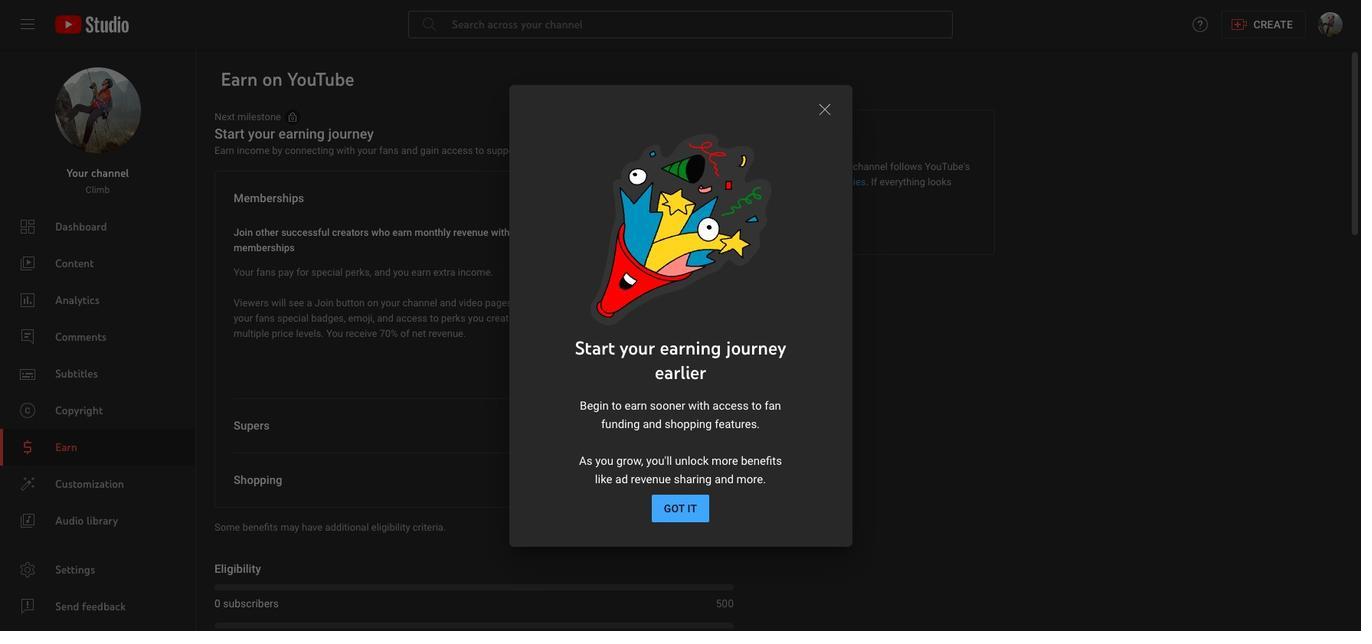 Task type: describe. For each thing, give the bounding box(es) containing it.
your down milestone on the top left of page
[[248, 126, 275, 142]]

journey for earn
[[328, 126, 374, 142]]

earn inside join other successful creators who earn monthly revenue with memberships
[[393, 227, 412, 238]]

and right perks,
[[374, 267, 391, 278]]

memberships
[[234, 192, 304, 205]]

channel inside viewers will see a join button on your channel and video pages. offer your fans special badges, emoji, and access to perks you create at multiple price levels. you receive 70% of net revenue.
[[403, 297, 438, 309]]

you inside viewers will see a join button on your channel and video pages. offer your fans special badges, emoji, and access to perks you create at multiple price levels. you receive 70% of net revenue.
[[468, 313, 484, 324]]

memberships
[[234, 242, 295, 254]]

to inside start your earning journey earn income by connecting with your fans and gain access to support forums and creator tools
[[476, 145, 484, 156]]

send feedback button
[[0, 589, 195, 625]]

more inside as you grow, you'll unlock more benefits like ad revenue sharing and more.
[[712, 454, 739, 468]]

your right on
[[381, 297, 400, 309]]

criteria.
[[413, 522, 446, 533]]

start for start your earning journey earlier
[[575, 336, 615, 359]]

at
[[517, 313, 526, 324]]

learn more
[[772, 220, 842, 234]]

settings button
[[0, 552, 195, 589]]

1 horizontal spatial more
[[810, 220, 842, 234]]

subtitles
[[55, 367, 98, 381]]

revenue inside join other successful creators who earn monthly revenue with memberships
[[453, 227, 489, 238]]

audio library link
[[0, 503, 195, 540]]

channel inside we'll check if your channel follows youtube's monetization policies
[[853, 161, 888, 172]]

analytics link
[[0, 282, 195, 319]]

access inside start your earning journey earn income by connecting with your fans and gain access to support forums and creator tools
[[442, 145, 473, 156]]

with for journey
[[337, 145, 355, 156]]

copyright
[[55, 404, 103, 418]]

milestone
[[238, 111, 281, 123]]

comments
[[55, 330, 107, 344]]

subtitles link
[[0, 356, 195, 392]]

join inside viewers will see a join button on your channel and video pages. offer your fans special badges, emoji, and access to perks you create at multiple price levels. you receive 70% of net revenue.
[[315, 297, 334, 309]]

1 vertical spatial fans
[[256, 267, 276, 278]]

start your earning journey earlier
[[575, 336, 787, 384]]

to up funding
[[612, 399, 622, 413]]

and up perks
[[440, 297, 457, 309]]

customization link
[[0, 466, 195, 503]]

benefits inside as you grow, you'll unlock more benefits like ad revenue sharing and more.
[[741, 454, 782, 468]]

if
[[872, 176, 878, 188]]

video
[[459, 297, 483, 309]]

fans inside start your earning journey earn income by connecting with your fans and gain access to support forums and creator tools
[[379, 145, 399, 156]]

comments link
[[0, 319, 195, 356]]

0 horizontal spatial you
[[393, 267, 409, 278]]

your channel climb
[[66, 166, 129, 195]]

eligibility
[[371, 522, 410, 533]]

you're
[[799, 192, 825, 203]]

to inside viewers will see a join button on your channel and video pages. offer your fans special badges, emoji, and access to perks you create at multiple price levels. you receive 70% of net revenue.
[[430, 313, 439, 324]]

button
[[336, 297, 365, 309]]

with inside begin to earn sooner with access to fan funding and shopping features.
[[689, 399, 710, 413]]

start your earning journey earlier dialog
[[509, 85, 853, 547]]

your right the 'connecting'
[[358, 145, 377, 156]]

badges,
[[311, 313, 346, 324]]

2 progress bar from the top
[[215, 623, 734, 629]]

features.
[[715, 417, 760, 431]]

audio
[[55, 514, 84, 528]]

forums
[[524, 145, 556, 156]]

content button
[[0, 245, 195, 282]]

0 vertical spatial special
[[311, 267, 343, 278]]

audio library
[[55, 514, 118, 528]]

join other successful creators who earn monthly revenue with memberships
[[234, 227, 510, 254]]

dashboard
[[55, 220, 107, 234]]

sooner
[[650, 399, 686, 413]]

.
[[866, 176, 869, 188]]

join inside join other successful creators who earn monthly revenue with memberships
[[234, 227, 253, 238]]

content link
[[0, 245, 195, 282]]

will
[[272, 297, 286, 309]]

you inside as you grow, you'll unlock more benefits like ad revenue sharing and more.
[[596, 454, 614, 468]]

income
[[237, 145, 270, 156]]

more.
[[737, 472, 766, 486]]

perks,
[[345, 267, 372, 278]]

your inside we'll check if your channel follows youtube's monetization policies
[[832, 161, 851, 172]]

see
[[289, 297, 304, 309]]

climb
[[86, 185, 110, 195]]

climb image
[[55, 67, 141, 153]]

and left creator
[[558, 145, 575, 156]]

your for fans
[[234, 267, 254, 278]]

extra
[[434, 267, 456, 278]]

subscribers
[[223, 598, 279, 610]]

some benefits may have additional eligibility criteria.
[[215, 522, 446, 533]]

earn inside begin to earn sooner with access to fan funding and shopping features.
[[625, 399, 648, 413]]

next milestone
[[215, 111, 281, 123]]

earn link
[[0, 429, 195, 466]]

fans inside viewers will see a join button on your channel and video pages. offer your fans special badges, emoji, and access to perks you create at multiple price levels. you receive 70% of net revenue.
[[255, 313, 275, 324]]

eligibility
[[215, 563, 261, 576]]

offer
[[517, 297, 540, 309]]

good,
[[772, 192, 796, 203]]

tools
[[611, 145, 633, 156]]

policies
[[832, 176, 866, 188]]

channel inside your channel climb
[[91, 166, 129, 180]]

begin to earn sooner with access to fan funding and shopping features.
[[580, 399, 782, 431]]

subtitles button
[[0, 356, 195, 392]]

customization button
[[0, 466, 195, 503]]

start your earning journey earn income by connecting with your fans and gain access to support forums and creator tools
[[215, 126, 633, 156]]

on
[[367, 297, 379, 309]]

price
[[272, 328, 294, 340]]

as you grow, you'll unlock more benefits like ad revenue sharing and more.
[[579, 454, 782, 486]]

70%
[[380, 328, 398, 340]]

earning for earn
[[279, 126, 325, 142]]

income.
[[458, 267, 494, 278]]

successful
[[281, 227, 330, 238]]

start for start your earning journey earn income by connecting with your fans and gain access to support forums and creator tools
[[215, 126, 245, 142]]

shopping
[[665, 417, 712, 431]]

check
[[795, 161, 821, 172]]



Task type: locate. For each thing, give the bounding box(es) containing it.
your right 'if'
[[832, 161, 851, 172]]

your inside your channel climb
[[66, 166, 88, 180]]

0 horizontal spatial earning
[[279, 126, 325, 142]]

1 horizontal spatial your
[[234, 267, 254, 278]]

revenue inside as you grow, you'll unlock more benefits like ad revenue sharing and more.
[[631, 472, 671, 486]]

0 vertical spatial earn
[[215, 145, 235, 156]]

begin
[[580, 399, 609, 413]]

and
[[401, 145, 418, 156], [558, 145, 575, 156], [374, 267, 391, 278], [440, 297, 457, 309], [377, 313, 394, 324], [643, 417, 662, 431], [715, 472, 734, 486]]

journey up the 'connecting'
[[328, 126, 374, 142]]

1 horizontal spatial special
[[311, 267, 343, 278]]

for
[[297, 267, 309, 278]]

1 progress bar from the top
[[215, 585, 734, 591]]

you
[[393, 267, 409, 278], [468, 313, 484, 324], [596, 454, 614, 468]]

fan
[[765, 399, 782, 413]]

0 horizontal spatial revenue
[[453, 227, 489, 238]]

start down next
[[215, 126, 245, 142]]

0 horizontal spatial your
[[66, 166, 88, 180]]

we'll check if your channel follows youtube's monetization policies
[[772, 161, 971, 188]]

1 vertical spatial revenue
[[631, 472, 671, 486]]

to
[[476, 145, 484, 156], [430, 313, 439, 324], [612, 399, 622, 413], [752, 399, 762, 413]]

1 vertical spatial more
[[712, 454, 739, 468]]

0 horizontal spatial start
[[215, 126, 245, 142]]

learn
[[772, 220, 807, 234]]

1 horizontal spatial access
[[442, 145, 473, 156]]

and left gain
[[401, 145, 418, 156]]

with for creators
[[491, 227, 510, 238]]

channel up climb
[[91, 166, 129, 180]]

channel up .
[[853, 161, 888, 172]]

1 horizontal spatial earn
[[215, 145, 235, 156]]

settings
[[55, 563, 95, 577]]

more
[[810, 220, 842, 234], [712, 454, 739, 468]]

1 vertical spatial journey
[[726, 336, 787, 359]]

next
[[215, 111, 235, 123]]

1 vertical spatial access
[[396, 313, 428, 324]]

additional
[[325, 522, 369, 533]]

may
[[281, 522, 299, 533]]

join left 'other'
[[234, 227, 253, 238]]

your for channel
[[66, 166, 88, 180]]

2 vertical spatial fans
[[255, 313, 275, 324]]

funding
[[602, 417, 640, 431]]

1 vertical spatial earning
[[660, 336, 722, 359]]

viewers will see a join button on your channel and video pages. offer your fans special badges, emoji, and access to perks you create at multiple price levels. you receive 70% of net revenue.
[[234, 297, 540, 340]]

journey for earlier
[[726, 336, 787, 359]]

channel up net
[[403, 297, 438, 309]]

1 vertical spatial your
[[234, 267, 254, 278]]

got it button
[[652, 495, 710, 522]]

comments button
[[0, 319, 195, 356]]

create
[[487, 313, 514, 324]]

1 horizontal spatial with
[[491, 227, 510, 238]]

to left fan
[[752, 399, 762, 413]]

analytics
[[55, 294, 100, 307]]

earn left extra
[[412, 267, 431, 278]]

journey up fan
[[726, 336, 787, 359]]

fans left gain
[[379, 145, 399, 156]]

channel
[[853, 161, 888, 172], [91, 166, 129, 180], [403, 297, 438, 309]]

with inside start your earning journey earn income by connecting with your fans and gain access to support forums and creator tools
[[337, 145, 355, 156]]

special right for
[[311, 267, 343, 278]]

. if everything looks good, you're in!
[[772, 176, 952, 203]]

1 horizontal spatial channel
[[403, 297, 438, 309]]

send
[[55, 600, 79, 614]]

progress bar
[[215, 585, 734, 591], [215, 623, 734, 629]]

audio library button
[[0, 503, 195, 540]]

0 vertical spatial earning
[[279, 126, 325, 142]]

create
[[1254, 18, 1294, 31]]

0 horizontal spatial access
[[396, 313, 428, 324]]

access inside viewers will see a join button on your channel and video pages. offer your fans special badges, emoji, and access to perks you create at multiple price levels. you receive 70% of net revenue.
[[396, 313, 428, 324]]

revenue.
[[429, 328, 466, 340]]

0 vertical spatial you
[[393, 267, 409, 278]]

support
[[487, 145, 521, 156]]

youtube's
[[925, 161, 971, 172]]

0 vertical spatial journey
[[328, 126, 374, 142]]

earn down the copyright
[[55, 441, 77, 454]]

memberships button
[[215, 172, 733, 225]]

0 vertical spatial benefits
[[741, 454, 782, 468]]

revenue down you'll
[[631, 472, 671, 486]]

journey inside start your earning journey earlier
[[726, 336, 787, 359]]

0 horizontal spatial with
[[337, 145, 355, 156]]

perks
[[441, 313, 466, 324]]

1 horizontal spatial revenue
[[631, 472, 671, 486]]

your up viewers
[[234, 267, 254, 278]]

we'll
[[772, 161, 792, 172]]

earn inside start your earning journey earn income by connecting with your fans and gain access to support forums and creator tools
[[215, 145, 235, 156]]

levels.
[[296, 328, 324, 340]]

account image
[[1319, 12, 1343, 37]]

a
[[307, 297, 312, 309]]

journey
[[328, 126, 374, 142], [726, 336, 787, 359]]

earning for earlier
[[660, 336, 722, 359]]

2 vertical spatial with
[[689, 399, 710, 413]]

by
[[272, 145, 283, 156]]

access inside begin to earn sooner with access to fan funding and shopping features.
[[713, 399, 749, 413]]

you down video
[[468, 313, 484, 324]]

monthly
[[415, 227, 451, 238]]

library
[[87, 514, 118, 528]]

with
[[337, 145, 355, 156], [491, 227, 510, 238], [689, 399, 710, 413]]

benefits up more.
[[741, 454, 782, 468]]

to left perks
[[430, 313, 439, 324]]

to left support at the top
[[476, 145, 484, 156]]

like
[[595, 472, 613, 486]]

special inside viewers will see a join button on your channel and video pages. offer your fans special badges, emoji, and access to perks you create at multiple price levels. you receive 70% of net revenue.
[[277, 313, 309, 324]]

as
[[579, 454, 593, 468]]

benefits
[[741, 454, 782, 468], [243, 522, 278, 533]]

and inside as you grow, you'll unlock more benefits like ad revenue sharing and more.
[[715, 472, 734, 486]]

special down see
[[277, 313, 309, 324]]

1 vertical spatial with
[[491, 227, 510, 238]]

2 horizontal spatial with
[[689, 399, 710, 413]]

your fans pay for special perks, and you earn extra income.
[[234, 267, 494, 278]]

earn button
[[0, 429, 195, 466]]

0 horizontal spatial more
[[712, 454, 739, 468]]

0 horizontal spatial benefits
[[243, 522, 278, 533]]

content
[[55, 257, 94, 271]]

benefits left may
[[243, 522, 278, 533]]

2 vertical spatial access
[[713, 399, 749, 413]]

with up shopping
[[689, 399, 710, 413]]

0 vertical spatial join
[[234, 227, 253, 238]]

monetization
[[772, 176, 830, 188]]

1 horizontal spatial you
[[468, 313, 484, 324]]

your
[[66, 166, 88, 180], [234, 267, 254, 278]]

dashboard link
[[0, 208, 195, 245]]

start up begin
[[575, 336, 615, 359]]

got it
[[664, 502, 698, 515]]

1 vertical spatial benefits
[[243, 522, 278, 533]]

and down sooner
[[643, 417, 662, 431]]

1 vertical spatial you
[[468, 313, 484, 324]]

multiple
[[234, 328, 269, 340]]

journey inside start your earning journey earn income by connecting with your fans and gain access to support forums and creator tools
[[328, 126, 374, 142]]

0 horizontal spatial channel
[[91, 166, 129, 180]]

0 vertical spatial with
[[337, 145, 355, 156]]

you up like
[[596, 454, 614, 468]]

0 vertical spatial progress bar
[[215, 585, 734, 591]]

0 horizontal spatial join
[[234, 227, 253, 238]]

looks
[[928, 176, 952, 188]]

0 vertical spatial fans
[[379, 145, 399, 156]]

fans
[[379, 145, 399, 156], [256, 267, 276, 278], [255, 313, 275, 324]]

fans up "multiple"
[[255, 313, 275, 324]]

1 vertical spatial start
[[575, 336, 615, 359]]

2 horizontal spatial access
[[713, 399, 749, 413]]

your down viewers
[[234, 313, 253, 324]]

revenue down memberships dropdown button
[[453, 227, 489, 238]]

0 horizontal spatial earn
[[55, 441, 77, 454]]

fans left pay
[[256, 267, 276, 278]]

join right a at the left
[[315, 297, 334, 309]]

0 vertical spatial more
[[810, 220, 842, 234]]

and up 70%
[[377, 313, 394, 324]]

1 horizontal spatial earning
[[660, 336, 722, 359]]

viewers
[[234, 297, 269, 309]]

emoji,
[[348, 313, 375, 324]]

0 horizontal spatial journey
[[328, 126, 374, 142]]

have
[[302, 522, 323, 533]]

with right the 'connecting'
[[337, 145, 355, 156]]

start inside start your earning journey earn income by connecting with your fans and gain access to support forums and creator tools
[[215, 126, 245, 142]]

start inside start your earning journey earlier
[[575, 336, 615, 359]]

2 horizontal spatial you
[[596, 454, 614, 468]]

1 horizontal spatial start
[[575, 336, 615, 359]]

and inside begin to earn sooner with access to fan funding and shopping features.
[[643, 417, 662, 431]]

your up climb
[[66, 166, 88, 180]]

with down memberships dropdown button
[[491, 227, 510, 238]]

revenue
[[453, 227, 489, 238], [631, 472, 671, 486]]

your inside start your earning journey earlier
[[620, 336, 655, 359]]

1 horizontal spatial benefits
[[741, 454, 782, 468]]

0 vertical spatial revenue
[[453, 227, 489, 238]]

customization
[[55, 477, 124, 491]]

everything
[[880, 176, 926, 188]]

earning inside start your earning journey earn income by connecting with your fans and gain access to support forums and creator tools
[[279, 126, 325, 142]]

feedback
[[82, 600, 126, 614]]

monetization policies link
[[772, 175, 866, 190]]

create button
[[1223, 11, 1307, 38]]

if
[[823, 161, 829, 172]]

your up earlier in the bottom of the page
[[620, 336, 655, 359]]

1 vertical spatial earn
[[412, 267, 431, 278]]

0 vertical spatial earn
[[393, 227, 412, 238]]

copyright link
[[0, 392, 195, 429]]

1 horizontal spatial join
[[315, 297, 334, 309]]

join
[[234, 227, 253, 238], [315, 297, 334, 309]]

analytics button
[[0, 282, 195, 319]]

1 vertical spatial progress bar
[[215, 623, 734, 629]]

2 horizontal spatial channel
[[853, 161, 888, 172]]

1 vertical spatial earn
[[55, 441, 77, 454]]

0 horizontal spatial special
[[277, 313, 309, 324]]

grow,
[[617, 454, 644, 468]]

access up features.
[[713, 399, 749, 413]]

more up more.
[[712, 454, 739, 468]]

0 vertical spatial access
[[442, 145, 473, 156]]

access up of
[[396, 313, 428, 324]]

who
[[372, 227, 390, 238]]

access right gain
[[442, 145, 473, 156]]

some
[[215, 522, 240, 533]]

earning up the 'connecting'
[[279, 126, 325, 142]]

earn right who
[[393, 227, 412, 238]]

0 vertical spatial your
[[66, 166, 88, 180]]

earn inside button
[[55, 441, 77, 454]]

2 vertical spatial you
[[596, 454, 614, 468]]

earn up funding
[[625, 399, 648, 413]]

earning up earlier in the bottom of the page
[[660, 336, 722, 359]]

you right perks,
[[393, 267, 409, 278]]

it
[[688, 502, 698, 515]]

and left more.
[[715, 472, 734, 486]]

earlier
[[655, 361, 707, 384]]

earning inside start your earning journey earlier
[[660, 336, 722, 359]]

with inside join other successful creators who earn monthly revenue with memberships
[[491, 227, 510, 238]]

earn left income
[[215, 145, 235, 156]]

1 horizontal spatial journey
[[726, 336, 787, 359]]

2 vertical spatial earn
[[625, 399, 648, 413]]

1 vertical spatial special
[[277, 313, 309, 324]]

send feedback
[[55, 600, 126, 614]]

you'll
[[647, 454, 672, 468]]

0 vertical spatial start
[[215, 126, 245, 142]]

of
[[401, 328, 410, 340]]

in!
[[827, 192, 838, 203]]

more down "in!"
[[810, 220, 842, 234]]

1 vertical spatial join
[[315, 297, 334, 309]]



Task type: vqa. For each thing, say whether or not it's contained in the screenshot.
Create
yes



